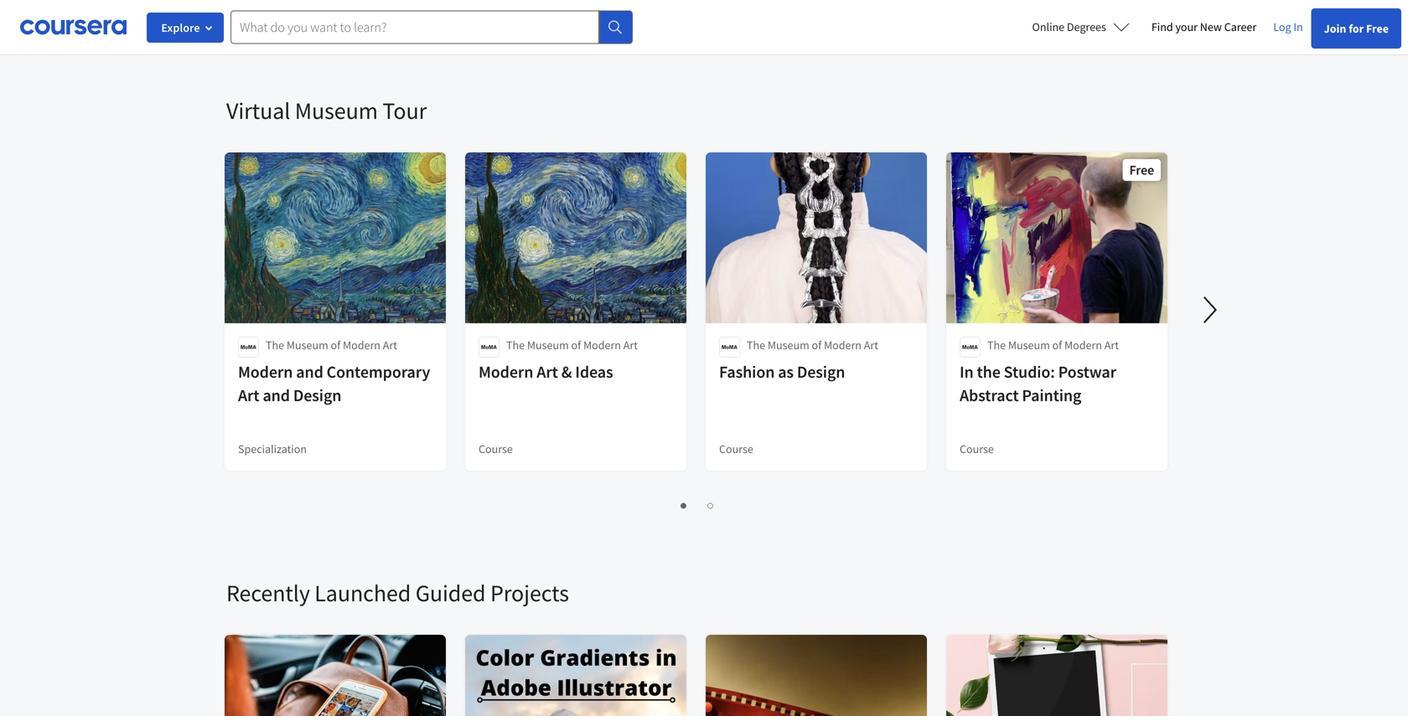 Task type: describe. For each thing, give the bounding box(es) containing it.
fashion as design
[[719, 362, 845, 383]]

art for modern and contemporary art and design
[[383, 338, 397, 353]]

recently launched guided projects
[[226, 579, 569, 608]]

ideas
[[575, 362, 613, 383]]

the for as
[[747, 338, 765, 353]]

design engaging stories for instagram and facebook in easil guided project by coursera project network, image
[[225, 635, 447, 717]]

next slide image
[[1190, 290, 1231, 330]]

edit your photos for social media with easil guided project by coursera project network, image
[[706, 635, 928, 717]]

tour
[[383, 96, 427, 125]]

coursera image
[[20, 14, 127, 40]]

modern for design
[[824, 338, 862, 353]]

What do you want to learn? text field
[[231, 10, 599, 44]]

course for in the studio: postwar abstract painting
[[960, 442, 994, 457]]

your
[[1176, 19, 1198, 34]]

painting
[[1022, 385, 1082, 406]]

of for design
[[812, 338, 822, 353]]

0 vertical spatial in
[[1294, 19, 1303, 34]]

1 horizontal spatial and
[[296, 362, 323, 383]]

the museum of modern art image for fashion as design
[[719, 337, 740, 358]]

postwar
[[1058, 362, 1117, 383]]

modern art & ideas
[[479, 362, 613, 383]]

career
[[1225, 19, 1257, 34]]

online degrees
[[1032, 19, 1107, 34]]

online
[[1032, 19, 1065, 34]]

the museum of modern art for studio:
[[988, 338, 1119, 353]]

how to create color gradients in adobe illustrator guided project by coursera project network, image
[[465, 635, 687, 717]]

find
[[1152, 19, 1173, 34]]

explore button
[[147, 13, 224, 43]]

find your new career link
[[1143, 17, 1265, 38]]

&
[[561, 362, 572, 383]]

the museum of modern art image for modern art & ideas
[[479, 337, 500, 358]]

online degrees button
[[1019, 8, 1143, 45]]

the museum of modern art image for in the studio: postwar abstract painting
[[960, 337, 981, 358]]

free inside join for free link
[[1367, 21, 1389, 36]]

modern left "&"
[[479, 362, 534, 383]]

specialization
[[238, 442, 307, 457]]

recently launched guided projects carousel element
[[218, 528, 1408, 717]]

2 button
[[699, 495, 719, 515]]

join
[[1324, 21, 1347, 36]]

the for and
[[266, 338, 284, 353]]

art for fashion as design
[[864, 338, 879, 353]]

0 vertical spatial design
[[797, 362, 845, 383]]

contemporary
[[327, 362, 430, 383]]

modern inside modern and contemporary art and design
[[238, 362, 293, 383]]

modern for studio:
[[1065, 338, 1102, 353]]

log in link
[[1265, 17, 1312, 37]]



Task type: locate. For each thing, give the bounding box(es) containing it.
the museum of modern art
[[266, 338, 397, 353], [506, 338, 638, 353], [747, 338, 879, 353], [988, 338, 1119, 353]]

1 vertical spatial list
[[226, 495, 1170, 515]]

the museum of modern art for contemporary
[[266, 338, 397, 353]]

museum for modern and contemporary art and design
[[287, 338, 328, 353]]

design down "contemporary"
[[293, 385, 341, 406]]

as
[[778, 362, 794, 383]]

in left the
[[960, 362, 974, 383]]

1 the museum of modern art image from the left
[[238, 337, 259, 358]]

the up fashion
[[747, 338, 765, 353]]

the museum of modern art image for modern and contemporary art and design
[[238, 337, 259, 358]]

in
[[1294, 19, 1303, 34], [960, 362, 974, 383]]

4 the from the left
[[988, 338, 1006, 353]]

3 the museum of modern art from the left
[[747, 338, 879, 353]]

3 the from the left
[[747, 338, 765, 353]]

museum for modern art & ideas
[[527, 338, 569, 353]]

modern
[[343, 338, 381, 353], [583, 338, 621, 353], [824, 338, 862, 353], [1065, 338, 1102, 353], [238, 362, 293, 383], [479, 362, 534, 383]]

3 of from the left
[[812, 338, 822, 353]]

the museum of modern art up studio:
[[988, 338, 1119, 353]]

in inside in the studio: postwar abstract painting
[[960, 362, 974, 383]]

the
[[266, 338, 284, 353], [506, 338, 525, 353], [747, 338, 765, 353], [988, 338, 1006, 353]]

2 list from the top
[[226, 495, 1170, 515]]

0 vertical spatial list
[[226, 12, 1170, 32]]

launched
[[315, 579, 411, 608]]

1 horizontal spatial free
[[1367, 21, 1389, 36]]

explore
[[161, 20, 200, 35]]

museum up modern and contemporary art and design
[[287, 338, 328, 353]]

free inside the virtual museum tour carousel element
[[1130, 162, 1154, 179]]

the museum of modern art image
[[238, 337, 259, 358], [479, 337, 500, 358], [719, 337, 740, 358], [960, 337, 981, 358]]

fashion
[[719, 362, 775, 383]]

the for the
[[988, 338, 1006, 353]]

4 the museum of modern art from the left
[[988, 338, 1119, 353]]

and
[[296, 362, 323, 383], [263, 385, 290, 406]]

the museum of modern art up "&"
[[506, 338, 638, 353]]

the museum of modern art up modern and contemporary art and design
[[266, 338, 397, 353]]

museum
[[295, 96, 378, 125], [287, 338, 328, 353], [527, 338, 569, 353], [768, 338, 810, 353], [1008, 338, 1050, 353]]

2 the museum of modern art image from the left
[[479, 337, 500, 358]]

art for modern art & ideas
[[624, 338, 638, 353]]

art
[[383, 338, 397, 353], [624, 338, 638, 353], [864, 338, 879, 353], [1105, 338, 1119, 353], [537, 362, 558, 383], [238, 385, 260, 406]]

museum for in the studio: postwar abstract painting
[[1008, 338, 1050, 353]]

design right as
[[797, 362, 845, 383]]

log in
[[1274, 19, 1303, 34]]

join for free link
[[1312, 8, 1402, 49]]

modern for contemporary
[[343, 338, 381, 353]]

virtual
[[226, 96, 290, 125]]

1 the from the left
[[266, 338, 284, 353]]

2 of from the left
[[571, 338, 581, 353]]

the up modern art & ideas
[[506, 338, 525, 353]]

0 horizontal spatial and
[[263, 385, 290, 406]]

the for art
[[506, 338, 525, 353]]

free
[[1367, 21, 1389, 36], [1130, 162, 1154, 179]]

list inside the virtual museum tour carousel element
[[226, 495, 1170, 515]]

list containing 1
[[226, 495, 1170, 515]]

1 of from the left
[[331, 338, 341, 353]]

museum for fashion as design
[[768, 338, 810, 353]]

modern up specialization
[[238, 362, 293, 383]]

modern and contemporary art and design
[[238, 362, 430, 406]]

and left "contemporary"
[[296, 362, 323, 383]]

of for studio:
[[1053, 338, 1062, 353]]

the
[[977, 362, 1001, 383]]

for
[[1349, 21, 1364, 36]]

modern for &
[[583, 338, 621, 353]]

None search field
[[231, 10, 633, 44]]

find your new career
[[1152, 19, 1257, 34]]

1 button
[[672, 495, 692, 515]]

recently
[[226, 579, 310, 608]]

course for modern art & ideas
[[479, 442, 513, 457]]

0 horizontal spatial free
[[1130, 162, 1154, 179]]

2 horizontal spatial course
[[960, 442, 994, 457]]

1 vertical spatial in
[[960, 362, 974, 383]]

1 course from the left
[[479, 442, 513, 457]]

museum up studio:
[[1008, 338, 1050, 353]]

virtual museum tour
[[226, 96, 427, 125]]

0 horizontal spatial course
[[479, 442, 513, 457]]

studio:
[[1004, 362, 1055, 383]]

1
[[677, 497, 684, 513]]

the up the
[[988, 338, 1006, 353]]

modern up fashion as design
[[824, 338, 862, 353]]

the up modern and contemporary art and design
[[266, 338, 284, 353]]

new
[[1200, 19, 1222, 34]]

course for fashion as design
[[719, 442, 754, 457]]

and up specialization
[[263, 385, 290, 406]]

4 of from the left
[[1053, 338, 1062, 353]]

guided
[[416, 579, 486, 608]]

of up fashion as design
[[812, 338, 822, 353]]

0 horizontal spatial design
[[293, 385, 341, 406]]

1 vertical spatial free
[[1130, 162, 1154, 179]]

of for &
[[571, 338, 581, 353]]

3 the museum of modern art image from the left
[[719, 337, 740, 358]]

projects
[[490, 579, 569, 608]]

0 horizontal spatial in
[[960, 362, 974, 383]]

in the studio: postwar abstract painting
[[960, 362, 1117, 406]]

art for in the studio: postwar abstract painting
[[1105, 338, 1119, 353]]

design
[[797, 362, 845, 383], [293, 385, 341, 406]]

1 horizontal spatial design
[[797, 362, 845, 383]]

2 the museum of modern art from the left
[[506, 338, 638, 353]]

1 list from the top
[[226, 12, 1170, 32]]

art inside modern and contemporary art and design
[[238, 385, 260, 406]]

1 vertical spatial and
[[263, 385, 290, 406]]

museum up as
[[768, 338, 810, 353]]

3 course from the left
[[960, 442, 994, 457]]

0 vertical spatial and
[[296, 362, 323, 383]]

1 horizontal spatial course
[[719, 442, 754, 457]]

of
[[331, 338, 341, 353], [571, 338, 581, 353], [812, 338, 822, 353], [1053, 338, 1062, 353]]

design inside modern and contemporary art and design
[[293, 385, 341, 406]]

2 course from the left
[[719, 442, 754, 457]]

2 the from the left
[[506, 338, 525, 353]]

museum up modern art & ideas
[[527, 338, 569, 353]]

the museum of modern art up as
[[747, 338, 879, 353]]

museum left tour
[[295, 96, 378, 125]]

the museum of modern art for &
[[506, 338, 638, 353]]

1 horizontal spatial in
[[1294, 19, 1303, 34]]

join for free
[[1324, 21, 1389, 36]]

2
[[704, 497, 711, 513]]

course
[[479, 442, 513, 457], [719, 442, 754, 457], [960, 442, 994, 457]]

of up modern and contemporary art and design
[[331, 338, 341, 353]]

modern up postwar
[[1065, 338, 1102, 353]]

modern up ideas
[[583, 338, 621, 353]]

abstract
[[960, 385, 1019, 406]]

4 the museum of modern art image from the left
[[960, 337, 981, 358]]

the museum of modern art for design
[[747, 338, 879, 353]]

of up "&"
[[571, 338, 581, 353]]

of up studio:
[[1053, 338, 1062, 353]]

0 vertical spatial free
[[1367, 21, 1389, 36]]

list
[[226, 12, 1170, 32], [226, 495, 1170, 515]]

create a mockup in canva guided project by coursera project network, image
[[947, 635, 1169, 717]]

1 vertical spatial design
[[293, 385, 341, 406]]

degrees
[[1067, 19, 1107, 34]]

of for contemporary
[[331, 338, 341, 353]]

log
[[1274, 19, 1291, 34]]

modern up "contemporary"
[[343, 338, 381, 353]]

virtual museum tour carousel element
[[218, 45, 1408, 528]]

in right log
[[1294, 19, 1303, 34]]

1 the museum of modern art from the left
[[266, 338, 397, 353]]



Task type: vqa. For each thing, say whether or not it's contained in the screenshot.
the left Yale
no



